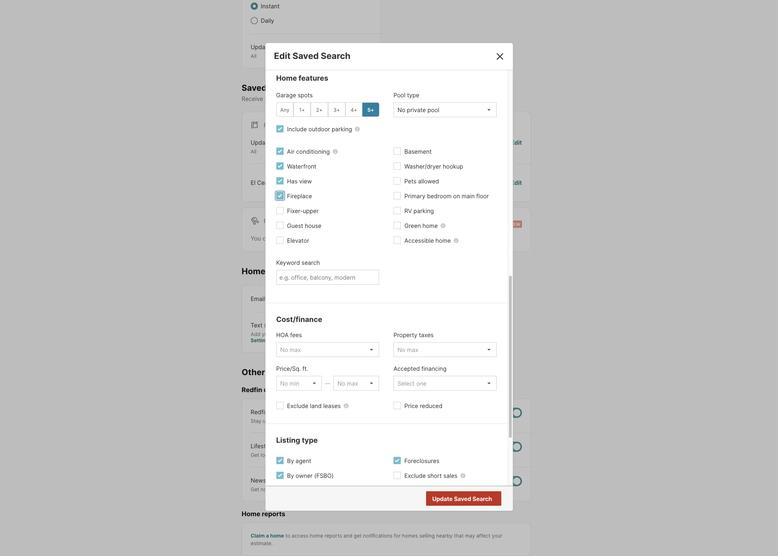 Task type: describe. For each thing, give the bounding box(es) containing it.
2+ radio
[[311, 102, 328, 117]]

add
[[251, 331, 260, 337]]

search for edit saved search
[[321, 51, 351, 61]]

on for searches
[[337, 95, 343, 102]]

ft.
[[303, 365, 308, 372]]

el cerrito test 1
[[251, 179, 294, 186]]

for sale
[[264, 122, 291, 129]]

local inside lifestyle & tips get local insights, home improvement tips, style and design resources.
[[261, 452, 272, 458]]

edit saved search
[[274, 51, 351, 61]]

Instant radio
[[251, 3, 258, 10]]

based
[[318, 95, 335, 102]]

real
[[351, 486, 360, 492]]

washer/dryer hookup
[[404, 163, 463, 170]]

2 update types all from the top
[[251, 139, 288, 155]]

and right home,
[[427, 418, 436, 424]]

has view
[[287, 178, 312, 185]]

buy
[[380, 418, 389, 424]]

create
[[274, 235, 291, 242]]

1 vertical spatial from
[[396, 486, 407, 492]]

or
[[391, 418, 396, 424]]

for for searching
[[383, 235, 390, 242]]

cost/finance
[[276, 315, 322, 324]]

you
[[251, 235, 261, 242]]

affect
[[477, 532, 491, 539]]

sale
[[277, 122, 291, 129]]

design
[[377, 452, 393, 458]]

4+ radio
[[345, 102, 363, 117]]

accepted financing
[[394, 365, 447, 372]]

no
[[463, 496, 471, 503]]

and inside to access home reports and get notifications for homes selling nearby that may affect your estimate.
[[343, 532, 352, 539]]

with
[[458, 418, 468, 424]]

tours
[[267, 266, 289, 276]]

pool
[[394, 92, 406, 99]]

in inside newsletter from my agent get notified about the latest trends in the real estate market from your local redfin agent.
[[336, 486, 340, 492]]

.
[[411, 235, 412, 242]]

edit for the middle the edit button
[[511, 139, 522, 146]]

fixer-upper
[[287, 207, 319, 215]]

number
[[290, 331, 309, 337]]

test
[[278, 179, 289, 186]]

type for pool type
[[407, 92, 419, 99]]

redfin inside newsletter from my agent get notified about the latest trends in the real estate market from your local redfin agent.
[[433, 486, 448, 492]]

2 types from the top
[[272, 139, 288, 146]]

3+
[[333, 107, 340, 113]]

home features
[[276, 74, 328, 82]]

your inside the saved searches receive timely notifications based on your preferred search filters.
[[345, 95, 357, 102]]

notifications inside the saved searches receive timely notifications based on your preferred search filters.
[[283, 95, 317, 102]]

has
[[287, 178, 298, 185]]

your inside to access home reports and get notifications for homes selling nearby that may affect your estimate.
[[492, 532, 503, 539]]

home for home reports
[[242, 510, 260, 518]]

style
[[354, 452, 365, 458]]

pets
[[404, 178, 417, 185]]

house
[[305, 222, 321, 229]]

account settings link
[[251, 331, 337, 343]]

up
[[263, 418, 269, 424]]

include
[[287, 126, 307, 133]]

no results
[[463, 496, 491, 503]]

for for for sale
[[264, 122, 275, 129]]

1 all from the top
[[251, 53, 257, 59]]

owner
[[296, 472, 313, 479]]

by for by agent
[[287, 457, 294, 465]]

redfin for redfin updates
[[242, 386, 262, 394]]

rent
[[277, 217, 292, 225]]

tips
[[281, 443, 291, 450]]

elevator
[[287, 237, 309, 244]]

1 vertical spatial edit button
[[511, 138, 522, 155]]

account
[[316, 331, 337, 337]]

features
[[299, 74, 328, 82]]

and right tools
[[330, 418, 339, 424]]

resources.
[[394, 452, 419, 458]]

lifestyle
[[251, 443, 274, 450]]

edit saved search dialog
[[265, 43, 513, 511]]

2 all from the top
[[251, 148, 257, 155]]

by owner (fsbo)
[[287, 472, 334, 479]]

claim
[[251, 532, 265, 539]]

option group inside edit saved search dialog
[[276, 102, 379, 117]]

agent inside edit saved search dialog
[[296, 457, 311, 465]]

home right accessible
[[436, 237, 451, 244]]

floor
[[476, 192, 489, 200]]

you can create saved searches while searching for rentals .
[[251, 235, 412, 242]]

home up "estimate."
[[270, 532, 284, 539]]

get inside newsletter from my agent get notified about the latest trends in the real estate market from your local redfin agent.
[[251, 486, 259, 492]]

2 horizontal spatial to
[[374, 418, 379, 424]]

on inside edit saved search dialog
[[453, 192, 460, 200]]

trends
[[319, 486, 335, 492]]

primary bedroom on main floor
[[404, 192, 489, 200]]

waterfront
[[287, 163, 316, 170]]

results
[[472, 496, 491, 503]]

conditioning
[[296, 148, 330, 155]]

rentals
[[392, 235, 411, 242]]

list box for pool type
[[394, 102, 497, 117]]

get
[[354, 532, 362, 539]]

to inside to access home reports and get notifications for homes selling nearby that may affect your estimate.
[[285, 532, 290, 539]]

lifestyle & tips get local insights, home improvement tips, style and design resources.
[[251, 443, 419, 458]]

accepted
[[394, 365, 420, 372]]

exclude for exclude land leases
[[287, 402, 308, 410]]

1 types from the top
[[272, 43, 288, 51]]

update for the topmost the edit button
[[251, 43, 271, 51]]

rv parking
[[404, 207, 434, 215]]

sales
[[443, 472, 458, 479]]

listing
[[276, 436, 300, 445]]

daily
[[261, 17, 274, 24]]

searching
[[355, 235, 381, 242]]

for rent
[[264, 217, 292, 225]]

redfin updates
[[242, 386, 290, 394]]

taxes
[[419, 331, 434, 339]]

pets allowed
[[404, 178, 439, 185]]

garage spots
[[276, 92, 313, 99]]

update inside update saved search button
[[432, 495, 453, 503]]

search inside the saved searches receive timely notifications based on your preferred search filters.
[[386, 95, 404, 102]]

home for home tours
[[242, 266, 266, 276]]

keyword search
[[276, 259, 320, 266]]

homes
[[402, 532, 418, 539]]

home reports
[[242, 510, 285, 518]]

edit for the topmost the edit button
[[360, 43, 372, 51]]

search inside dialog
[[302, 259, 320, 266]]

estimate.
[[251, 540, 273, 546]]

get inside lifestyle & tips get local insights, home improvement tips, style and design resources.
[[251, 452, 259, 458]]

for for notifications
[[394, 532, 401, 539]]

your up settings
[[262, 331, 272, 337]]

phone
[[274, 331, 289, 337]]

short
[[427, 472, 442, 479]]



Task type: vqa. For each thing, say whether or not it's contained in the screenshot.
Email
yes



Task type: locate. For each thing, give the bounding box(es) containing it.
0 vertical spatial from
[[282, 477, 295, 484]]

by down tips
[[287, 457, 294, 465]]

1 horizontal spatial local
[[420, 486, 431, 492]]

1 vertical spatial get
[[251, 486, 259, 492]]

0 vertical spatial agent
[[296, 457, 311, 465]]

1 vertical spatial type
[[302, 436, 318, 445]]

1 vertical spatial reports
[[325, 532, 342, 539]]

2 by from the top
[[287, 472, 294, 479]]

5+ radio
[[362, 102, 379, 117]]

agent up owner
[[296, 457, 311, 465]]

agent. inside redfin news stay up to date on redfin's tools and features, how to buy or sell a home, and connect with an agent.
[[477, 418, 492, 424]]

types down daily
[[272, 43, 288, 51]]

2 vertical spatial update
[[432, 495, 453, 503]]

0 horizontal spatial to
[[270, 418, 275, 424]]

on inside redfin news stay up to date on redfin's tools and features, how to buy or sell a home, and connect with an agent.
[[289, 418, 295, 424]]

0 vertical spatial for
[[264, 122, 275, 129]]

spots
[[298, 92, 313, 99]]

0 vertical spatial type
[[407, 92, 419, 99]]

exclude land leases
[[287, 402, 341, 410]]

cerrito
[[257, 179, 276, 186]]

local down exclude short sales
[[420, 486, 431, 492]]

home inside lifestyle & tips get local insights, home improvement tips, style and design resources.
[[295, 452, 308, 458]]

0 vertical spatial search
[[386, 95, 404, 102]]

account settings
[[251, 331, 337, 343]]

list box for hoa fees
[[276, 342, 379, 357]]

agent up latest
[[306, 477, 322, 484]]

improvement
[[309, 452, 341, 458]]

for inside to access home reports and get notifications for homes selling nearby that may affect your estimate.
[[394, 532, 401, 539]]

for
[[264, 122, 275, 129], [264, 217, 275, 225]]

on right date
[[289, 418, 295, 424]]

(fsbo)
[[314, 472, 334, 479]]

types
[[272, 43, 288, 51], [272, 139, 288, 146]]

estate
[[361, 486, 376, 492]]

from up about
[[282, 477, 295, 484]]

outdoor
[[309, 126, 330, 133]]

0 horizontal spatial local
[[261, 452, 272, 458]]

1 horizontal spatial parking
[[414, 207, 434, 215]]

update down for sale
[[251, 139, 271, 146]]

all up el
[[251, 148, 257, 155]]

0 horizontal spatial exclude
[[287, 402, 308, 410]]

0 horizontal spatial search
[[321, 51, 351, 61]]

search
[[386, 95, 404, 102], [302, 259, 320, 266]]

newsletter from my agent get notified about the latest trends in the real estate market from your local redfin agent.
[[251, 477, 465, 492]]

guest
[[287, 222, 303, 229]]

0 vertical spatial search
[[321, 51, 351, 61]]

2 vertical spatial redfin
[[433, 486, 448, 492]]

to left buy
[[374, 418, 379, 424]]

2 vertical spatial home
[[242, 510, 260, 518]]

date
[[276, 418, 287, 424]]

for left rentals
[[383, 235, 390, 242]]

0 vertical spatial update types all
[[251, 43, 288, 59]]

insights,
[[273, 452, 293, 458]]

exclude down foreclosures
[[404, 472, 426, 479]]

1 horizontal spatial in
[[336, 486, 340, 492]]

local inside newsletter from my agent get notified about the latest trends in the real estate market from your local redfin agent.
[[420, 486, 431, 492]]

update for the middle the edit button
[[251, 139, 271, 146]]

update left no
[[432, 495, 453, 503]]

exclude up "redfin's"
[[287, 402, 308, 410]]

fixer-
[[287, 207, 303, 215]]

1 vertical spatial search
[[302, 259, 320, 266]]

saved inside button
[[454, 495, 471, 503]]

redfin up stay
[[251, 408, 268, 416]]

2+
[[316, 107, 323, 113]]

1 the from the left
[[295, 486, 303, 492]]

0 vertical spatial a
[[406, 418, 409, 424]]

for
[[383, 235, 390, 242], [394, 532, 401, 539]]

0 vertical spatial parking
[[332, 126, 352, 133]]

list box for property taxes
[[394, 342, 497, 357]]

and left get
[[343, 532, 352, 539]]

and right style
[[367, 452, 376, 458]]

1 horizontal spatial notifications
[[363, 532, 393, 539]]

tools
[[317, 418, 328, 424]]

1 vertical spatial home
[[242, 266, 266, 276]]

4+
[[351, 107, 357, 113]]

types up air at the top of the page
[[272, 139, 288, 146]]

for left homes
[[394, 532, 401, 539]]

your up 4+
[[345, 95, 357, 102]]

get down lifestyle on the left of page
[[251, 452, 259, 458]]

0 horizontal spatial in
[[310, 331, 314, 337]]

1 vertical spatial a
[[266, 532, 269, 539]]

bedroom
[[427, 192, 452, 200]]

e.g. office, balcony, modern text field
[[279, 274, 376, 281]]

the down my
[[295, 486, 303, 492]]

price/sq.
[[276, 365, 301, 372]]

sell
[[397, 418, 405, 424]]

1 get from the top
[[251, 452, 259, 458]]

None checkbox
[[499, 476, 522, 486]]

2 vertical spatial edit button
[[511, 178, 522, 187]]

settings
[[251, 337, 272, 343]]

agent. inside newsletter from my agent get notified about the latest trends in the real estate market from your local redfin agent.
[[450, 486, 465, 492]]

redfin
[[242, 386, 262, 394], [251, 408, 268, 416], [433, 486, 448, 492]]

text (sms)
[[251, 321, 281, 329]]

searches down 'house'
[[312, 235, 337, 242]]

option group
[[276, 102, 379, 117]]

main
[[462, 192, 475, 200]]

preferred
[[359, 95, 384, 102]]

view
[[299, 178, 312, 185]]

1 vertical spatial on
[[453, 192, 460, 200]]

redfin down other
[[242, 386, 262, 394]]

on left main
[[453, 192, 460, 200]]

home
[[423, 222, 438, 229], [436, 237, 451, 244], [295, 452, 308, 458], [270, 532, 284, 539], [310, 532, 323, 539]]

to left access
[[285, 532, 290, 539]]

0 vertical spatial for
[[383, 235, 390, 242]]

by left my
[[287, 472, 294, 479]]

home up claim
[[242, 510, 260, 518]]

home up accessible home
[[423, 222, 438, 229]]

to right up
[[270, 418, 275, 424]]

tips,
[[342, 452, 352, 458]]

1 horizontal spatial on
[[337, 95, 343, 102]]

reports left get
[[325, 532, 342, 539]]

3+ radio
[[328, 102, 345, 117]]

0 vertical spatial edit button
[[360, 43, 372, 59]]

search left filters.
[[386, 95, 404, 102]]

searches down home features
[[269, 83, 307, 93]]

Daily radio
[[251, 17, 258, 24]]

my
[[296, 477, 305, 484]]

edit for edit saved search
[[274, 51, 291, 61]]

your right affect
[[492, 532, 503, 539]]

1 vertical spatial update types all
[[251, 139, 288, 155]]

all down daily option on the top of page
[[251, 53, 257, 59]]

1 vertical spatial for
[[264, 217, 275, 225]]

a right sell
[[406, 418, 409, 424]]

features,
[[340, 418, 361, 424]]

searches inside the saved searches receive timely notifications based on your preferred search filters.
[[269, 83, 307, 93]]

1 horizontal spatial to
[[285, 532, 290, 539]]

update types all down for sale
[[251, 139, 288, 155]]

0 horizontal spatial type
[[302, 436, 318, 445]]

reports
[[262, 510, 285, 518], [325, 532, 342, 539]]

home up garage
[[276, 74, 297, 82]]

0 vertical spatial get
[[251, 452, 259, 458]]

home right access
[[310, 532, 323, 539]]

while
[[339, 235, 353, 242]]

local down lifestyle on the left of page
[[261, 452, 272, 458]]

update saved search
[[432, 495, 492, 503]]

search for update saved search
[[473, 495, 492, 503]]

on for news
[[289, 418, 295, 424]]

keyword
[[276, 259, 300, 266]]

by agent
[[287, 457, 311, 465]]

0 horizontal spatial searches
[[269, 83, 307, 93]]

home for home features
[[276, 74, 297, 82]]

selling
[[419, 532, 435, 539]]

1 vertical spatial parking
[[414, 207, 434, 215]]

text
[[251, 321, 262, 329]]

1 vertical spatial in
[[336, 486, 340, 492]]

1 horizontal spatial a
[[406, 418, 409, 424]]

option group containing any
[[276, 102, 379, 117]]

0 horizontal spatial the
[[295, 486, 303, 492]]

claim a home link
[[251, 532, 284, 539]]

1 horizontal spatial exclude
[[404, 472, 426, 479]]

redfin's
[[296, 418, 315, 424]]

agent inside newsletter from my agent get notified about the latest trends in the real estate market from your local redfin agent.
[[306, 477, 322, 484]]

in right the trends
[[336, 486, 340, 492]]

green
[[404, 222, 421, 229]]

0 vertical spatial reports
[[262, 510, 285, 518]]

your
[[345, 95, 357, 102], [262, 331, 272, 337], [408, 486, 419, 492], [492, 532, 503, 539]]

el
[[251, 179, 256, 186]]

1 horizontal spatial type
[[407, 92, 419, 99]]

newsletter
[[251, 477, 281, 484]]

1 horizontal spatial search
[[386, 95, 404, 102]]

0 vertical spatial in
[[310, 331, 314, 337]]

green home
[[404, 222, 438, 229]]

saved inside the saved searches receive timely notifications based on your preferred search filters.
[[242, 83, 267, 93]]

on inside the saved searches receive timely notifications based on your preferred search filters.
[[337, 95, 343, 102]]

latest
[[305, 486, 318, 492]]

1 by from the top
[[287, 457, 294, 465]]

market
[[378, 486, 394, 492]]

the
[[295, 486, 303, 492], [342, 486, 350, 492]]

1 update types all from the top
[[251, 43, 288, 59]]

by for by owner (fsbo)
[[287, 472, 294, 479]]

0 horizontal spatial notifications
[[283, 95, 317, 102]]

1 vertical spatial update
[[251, 139, 271, 146]]

0 horizontal spatial reports
[[262, 510, 285, 518]]

edit inside dialog
[[274, 51, 291, 61]]

1 vertical spatial local
[[420, 486, 431, 492]]

0 vertical spatial on
[[337, 95, 343, 102]]

0 vertical spatial redfin
[[242, 386, 262, 394]]

redfin inside redfin news stay up to date on redfin's tools and features, how to buy or sell a home, and connect with an agent.
[[251, 408, 268, 416]]

air conditioning
[[287, 148, 330, 155]]

update types all
[[251, 43, 288, 59], [251, 139, 288, 155]]

your inside newsletter from my agent get notified about the latest trends in the real estate market from your local redfin agent.
[[408, 486, 419, 492]]

0 horizontal spatial search
[[302, 259, 320, 266]]

2 get from the top
[[251, 486, 259, 492]]

may
[[465, 532, 475, 539]]

edit for the edit button to the bottom
[[511, 179, 522, 186]]

1 vertical spatial agent.
[[450, 486, 465, 492]]

home down listing type at the bottom of page
[[295, 452, 308, 458]]

2 the from the left
[[342, 486, 350, 492]]

from right market at bottom
[[396, 486, 407, 492]]

home left tours
[[242, 266, 266, 276]]

1 vertical spatial all
[[251, 148, 257, 155]]

update types all down daily
[[251, 43, 288, 59]]

1 vertical spatial exclude
[[404, 472, 426, 479]]

leases
[[323, 402, 341, 410]]

an
[[470, 418, 476, 424]]

a up "estimate."
[[266, 532, 269, 539]]

notifications up 1+
[[283, 95, 317, 102]]

land
[[310, 402, 322, 410]]

for left rent
[[264, 217, 275, 225]]

0 horizontal spatial for
[[383, 235, 390, 242]]

hoa
[[276, 331, 289, 339]]

1 horizontal spatial reports
[[325, 532, 342, 539]]

redfin down short
[[433, 486, 448, 492]]

for for for rent
[[264, 217, 275, 225]]

1
[[291, 179, 294, 186]]

list box for accepted financing
[[394, 376, 497, 391]]

agent. right an
[[477, 418, 492, 424]]

1 horizontal spatial search
[[473, 495, 492, 503]]

type down "redfin's"
[[302, 436, 318, 445]]

Any radio
[[276, 102, 293, 117]]

search up 'features'
[[321, 51, 351, 61]]

update down daily option on the top of page
[[251, 43, 271, 51]]

search up the e.g. office, balcony, modern 'text box'
[[302, 259, 320, 266]]

notifications inside to access home reports and get notifications for homes selling nearby that may affect your estimate.
[[363, 532, 393, 539]]

1 for from the top
[[264, 122, 275, 129]]

update
[[251, 43, 271, 51], [251, 139, 271, 146], [432, 495, 453, 503]]

filters.
[[406, 95, 423, 102]]

0 vertical spatial home
[[276, 74, 297, 82]]

claim a home
[[251, 532, 284, 539]]

0 horizontal spatial parking
[[332, 126, 352, 133]]

how
[[363, 418, 373, 424]]

5+
[[367, 107, 374, 113]]

0 vertical spatial notifications
[[283, 95, 317, 102]]

0 horizontal spatial a
[[266, 532, 269, 539]]

0 vertical spatial searches
[[269, 83, 307, 93]]

property taxes
[[394, 331, 434, 339]]

type right pool
[[407, 92, 419, 99]]

1 horizontal spatial for
[[394, 532, 401, 539]]

access
[[292, 532, 308, 539]]

nearby
[[436, 532, 453, 539]]

0 horizontal spatial on
[[289, 418, 295, 424]]

exclude for exclude short sales
[[404, 472, 426, 479]]

1 vertical spatial notifications
[[363, 532, 393, 539]]

parking up the green home in the right of the page
[[414, 207, 434, 215]]

about
[[280, 486, 294, 492]]

notifications right get
[[363, 532, 393, 539]]

basement
[[404, 148, 432, 155]]

0 vertical spatial local
[[261, 452, 272, 458]]

air
[[287, 148, 295, 155]]

a inside redfin news stay up to date on redfin's tools and features, how to buy or sell a home, and connect with an agent.
[[406, 418, 409, 424]]

redfin news stay up to date on redfin's tools and features, how to buy or sell a home, and connect with an agent.
[[251, 408, 492, 424]]

from
[[282, 477, 295, 484], [396, 486, 407, 492]]

None checkbox
[[499, 408, 522, 418], [499, 442, 522, 452], [499, 408, 522, 418], [499, 442, 522, 452]]

fees
[[290, 331, 302, 339]]

home inside to access home reports and get notifications for homes selling nearby that may affect your estimate.
[[310, 532, 323, 539]]

1 horizontal spatial the
[[342, 486, 350, 492]]

reports up claim a home link
[[262, 510, 285, 518]]

agent. up update saved search
[[450, 486, 465, 492]]

saved
[[293, 51, 319, 61], [242, 83, 267, 93], [293, 235, 310, 242], [454, 495, 471, 503]]

1 horizontal spatial from
[[396, 486, 407, 492]]

the left real
[[342, 486, 350, 492]]

hoa fees
[[276, 331, 302, 339]]

2 horizontal spatial on
[[453, 192, 460, 200]]

instant
[[261, 3, 280, 10]]

0 vertical spatial all
[[251, 53, 257, 59]]

parking down "3+" radio
[[332, 126, 352, 133]]

1 vertical spatial agent
[[306, 477, 322, 484]]

2 vertical spatial on
[[289, 418, 295, 424]]

connect
[[437, 418, 457, 424]]

1 vertical spatial by
[[287, 472, 294, 479]]

1 vertical spatial redfin
[[251, 408, 268, 416]]

edit saved search element
[[274, 51, 486, 61]]

updates
[[264, 386, 290, 394]]

0 vertical spatial by
[[287, 457, 294, 465]]

1 vertical spatial search
[[473, 495, 492, 503]]

2 for from the top
[[264, 217, 275, 225]]

add your phone number in
[[251, 331, 316, 337]]

in right number
[[310, 331, 314, 337]]

notifications
[[283, 95, 317, 102], [363, 532, 393, 539]]

1 horizontal spatial searches
[[312, 235, 337, 242]]

1 vertical spatial searches
[[312, 235, 337, 242]]

accessible
[[404, 237, 434, 244]]

1 vertical spatial for
[[394, 532, 401, 539]]

search inside button
[[473, 495, 492, 503]]

type for listing type
[[302, 436, 318, 445]]

1+ radio
[[293, 102, 311, 117]]

redfin for redfin news stay up to date on redfin's tools and features, how to buy or sell a home, and connect with an agent.
[[251, 408, 268, 416]]

0 vertical spatial agent.
[[477, 418, 492, 424]]

0 vertical spatial types
[[272, 43, 288, 51]]

0 horizontal spatial agent.
[[450, 486, 465, 492]]

home inside edit saved search dialog
[[276, 74, 297, 82]]

on up 3+
[[337, 95, 343, 102]]

reports inside to access home reports and get notifications for homes selling nearby that may affect your estimate.
[[325, 532, 342, 539]]

get down newsletter
[[251, 486, 259, 492]]

0 vertical spatial update
[[251, 43, 271, 51]]

0 vertical spatial exclude
[[287, 402, 308, 410]]

search right no
[[473, 495, 492, 503]]

and inside lifestyle & tips get local insights, home improvement tips, style and design resources.
[[367, 452, 376, 458]]

1+
[[299, 107, 305, 113]]

your down exclude short sales
[[408, 486, 419, 492]]

1 vertical spatial types
[[272, 139, 288, 146]]

for left sale
[[264, 122, 275, 129]]

0 horizontal spatial from
[[282, 477, 295, 484]]

list box
[[394, 102, 497, 117], [276, 342, 379, 357], [394, 342, 497, 357], [276, 376, 322, 391], [333, 376, 379, 391], [394, 376, 497, 391]]

pool type
[[394, 92, 419, 99]]

1 horizontal spatial agent.
[[477, 418, 492, 424]]



